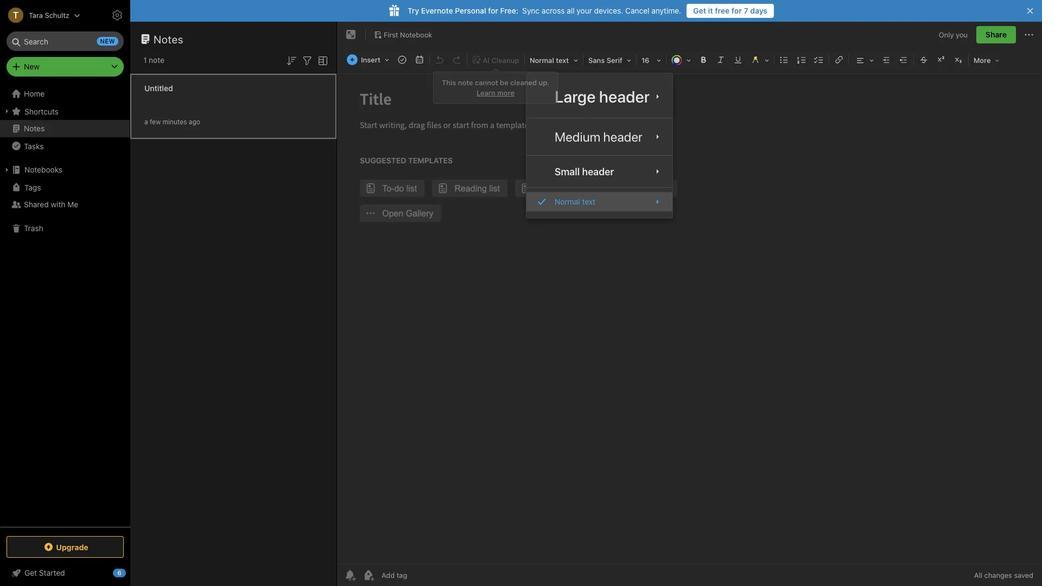 Task type: locate. For each thing, give the bounding box(es) containing it.
Font family field
[[585, 52, 635, 68]]

normal text link
[[527, 192, 673, 212]]

note inside 'this note cannot be cleaned up. learn more'
[[458, 78, 473, 86]]

medium header
[[555, 129, 643, 144]]

notes up 1 note
[[154, 33, 184, 45]]

header for large header
[[599, 87, 650, 106]]

small
[[555, 166, 580, 177]]

0 vertical spatial get
[[694, 6, 706, 15]]

Highlight field
[[747, 52, 773, 68]]

1 vertical spatial normal
[[555, 197, 580, 206]]

2 for from the left
[[732, 6, 742, 15]]

0 horizontal spatial text
[[556, 56, 569, 64]]

trash
[[24, 224, 43, 233]]

new button
[[7, 57, 124, 77]]

try evernote personal for free: sync across all your devices. cancel anytime.
[[408, 6, 682, 15]]

text
[[556, 56, 569, 64], [582, 197, 596, 206]]

this
[[442, 78, 456, 86]]

for left free:
[[488, 6, 498, 15]]

header up normal text link
[[582, 166, 614, 177]]

More actions field
[[1023, 26, 1036, 43]]

tooltip
[[433, 68, 558, 104]]

ago
[[189, 118, 200, 126]]

note window element
[[337, 22, 1043, 586]]

[object Object] field
[[527, 123, 673, 151]]

get for get it free for 7 days
[[694, 6, 706, 15]]

note right this
[[458, 78, 473, 86]]

7
[[744, 6, 749, 15]]

header
[[599, 87, 650, 106], [604, 129, 643, 144], [582, 166, 614, 177]]

notebook
[[400, 30, 432, 39]]

underline image
[[731, 52, 746, 67]]

me
[[67, 200, 78, 209]]

[object Object] field
[[527, 192, 673, 212]]

upgrade
[[56, 543, 88, 552]]

1 vertical spatial header
[[604, 129, 643, 144]]

add a reminder image
[[344, 569, 357, 582]]

bulleted list image
[[777, 52, 792, 67]]

anytime.
[[652, 6, 682, 15]]

normal inside note window element
[[530, 56, 554, 64]]

0 horizontal spatial notes
[[24, 124, 45, 133]]

text down small header
[[582, 197, 596, 206]]

expand notebooks image
[[3, 166, 11, 174]]

home link
[[0, 85, 130, 103]]

all
[[975, 572, 983, 580]]

large
[[555, 87, 596, 106]]

normal inside menu item
[[555, 197, 580, 206]]

0 horizontal spatial normal
[[530, 56, 554, 64]]

tags
[[24, 183, 41, 192]]

header down serif
[[599, 87, 650, 106]]

for
[[488, 6, 498, 15], [732, 6, 742, 15]]

new
[[24, 62, 40, 71]]

0 horizontal spatial note
[[149, 56, 165, 65]]

cannot
[[475, 78, 498, 86]]

share
[[986, 30, 1007, 39]]

get left the it on the right top of the page
[[694, 6, 706, 15]]

get for get started
[[24, 569, 37, 578]]

settings image
[[111, 9, 124, 22]]

get inside button
[[694, 6, 706, 15]]

learn
[[477, 89, 496, 97]]

0 vertical spatial note
[[149, 56, 165, 65]]

add filters image
[[301, 54, 314, 67]]

normal down small
[[555, 197, 580, 206]]

task image
[[395, 52, 410, 67]]

note for 1
[[149, 56, 165, 65]]

this note cannot be cleaned up. learn more
[[442, 78, 550, 97]]

0 horizontal spatial get
[[24, 569, 37, 578]]

get
[[694, 6, 706, 15], [24, 569, 37, 578]]

0 vertical spatial normal text
[[530, 56, 569, 64]]

only you
[[939, 31, 968, 39]]

1 vertical spatial normal text
[[555, 197, 596, 206]]

tree containing home
[[0, 85, 130, 527]]

1 horizontal spatial text
[[582, 197, 596, 206]]

Note Editor text field
[[337, 74, 1043, 564]]

header inside [object object] field
[[582, 166, 614, 177]]

normal up up.
[[530, 56, 554, 64]]

[object Object] field
[[527, 80, 673, 114]]

1 horizontal spatial for
[[732, 6, 742, 15]]

strikethrough image
[[917, 52, 932, 67]]

Add tag field
[[381, 571, 462, 580]]

tree
[[0, 85, 130, 527]]

normal text down small
[[555, 197, 596, 206]]

1 vertical spatial text
[[582, 197, 596, 206]]

text left the sans
[[556, 56, 569, 64]]

normal
[[530, 56, 554, 64], [555, 197, 580, 206]]

Heading level field
[[526, 52, 582, 68]]

1 for from the left
[[488, 6, 498, 15]]

1 vertical spatial note
[[458, 78, 473, 86]]

for inside button
[[732, 6, 742, 15]]

medium
[[555, 129, 601, 144]]

0 vertical spatial header
[[599, 87, 650, 106]]

1 vertical spatial get
[[24, 569, 37, 578]]

2 vertical spatial header
[[582, 166, 614, 177]]

1 horizontal spatial normal
[[555, 197, 580, 206]]

a
[[144, 118, 148, 126]]

learn more link
[[477, 89, 515, 97]]

sans
[[589, 56, 605, 64]]

1 horizontal spatial notes
[[154, 33, 184, 45]]

1 horizontal spatial note
[[458, 78, 473, 86]]

bold image
[[696, 52, 711, 67]]

Add filters field
[[301, 53, 314, 67]]

only
[[939, 31, 954, 39]]

notes up the tasks
[[24, 124, 45, 133]]

note
[[149, 56, 165, 65], [458, 78, 473, 86]]

personal
[[455, 6, 486, 15]]

outdent image
[[896, 52, 912, 67]]

get inside help and learning task checklist field
[[24, 569, 37, 578]]

for left 7
[[732, 6, 742, 15]]

notes
[[154, 33, 184, 45], [24, 124, 45, 133]]

0 horizontal spatial for
[[488, 6, 498, 15]]

small header
[[555, 166, 614, 177]]

1 horizontal spatial get
[[694, 6, 706, 15]]

get left "started"
[[24, 569, 37, 578]]

be
[[500, 78, 509, 86]]

numbered list image
[[794, 52, 810, 67]]

evernote
[[421, 6, 453, 15]]

saved
[[1015, 572, 1034, 580]]

header up small header link
[[604, 129, 643, 144]]

Alignment field
[[851, 52, 878, 68]]

all changes saved
[[975, 572, 1034, 580]]

superscript image
[[934, 52, 949, 67]]

normal text up up.
[[530, 56, 569, 64]]

for for 7
[[732, 6, 742, 15]]

note right 1
[[149, 56, 165, 65]]

get started
[[24, 569, 65, 578]]

0 vertical spatial text
[[556, 56, 569, 64]]

0 vertical spatial normal
[[530, 56, 554, 64]]

sans serif
[[589, 56, 623, 64]]

normal text
[[530, 56, 569, 64], [555, 197, 596, 206]]



Task type: describe. For each thing, give the bounding box(es) containing it.
normal text inside menu item
[[555, 197, 596, 206]]

devices.
[[594, 6, 624, 15]]

small header link
[[527, 160, 673, 183]]

get it free for 7 days
[[694, 6, 768, 15]]

tara schultz
[[29, 11, 69, 19]]

notebooks link
[[0, 161, 130, 179]]

Search text field
[[14, 31, 116, 51]]

tasks button
[[0, 137, 130, 155]]

shared with me link
[[0, 196, 130, 213]]

More field
[[970, 52, 1004, 68]]

new search field
[[14, 31, 118, 51]]

new
[[100, 38, 115, 45]]

Sort options field
[[285, 53, 298, 67]]

expand note image
[[345, 28, 358, 41]]

header for medium header
[[604, 129, 643, 144]]

shared
[[24, 200, 49, 209]]

tooltip containing this note cannot be cleaned up.
[[433, 68, 558, 104]]

normal text menu item
[[527, 192, 673, 212]]

schultz
[[45, 11, 69, 19]]

checklist image
[[812, 52, 827, 67]]

indent image
[[879, 52, 894, 67]]

large header link
[[527, 80, 673, 114]]

more actions image
[[1023, 28, 1036, 41]]

few
[[150, 118, 161, 126]]

1
[[143, 56, 147, 65]]

notebooks
[[24, 165, 62, 174]]

tasks
[[24, 142, 44, 151]]

tags button
[[0, 179, 130, 196]]

1 note
[[143, 56, 165, 65]]

trash link
[[0, 220, 130, 237]]

tara
[[29, 11, 43, 19]]

shortcuts button
[[0, 103, 130, 120]]

first notebook
[[384, 30, 432, 39]]

serif
[[607, 56, 623, 64]]

header for small header
[[582, 166, 614, 177]]

large header
[[555, 87, 650, 106]]

italic image
[[713, 52, 729, 67]]

calendar event image
[[412, 52, 427, 67]]

share button
[[977, 26, 1017, 43]]

upgrade button
[[7, 536, 124, 558]]

sync
[[522, 6, 540, 15]]

add tag image
[[362, 569, 375, 582]]

insert
[[361, 56, 381, 64]]

6
[[117, 570, 121, 577]]

subscript image
[[951, 52, 967, 67]]

more
[[974, 56, 991, 64]]

home
[[24, 89, 45, 98]]

Help and Learning task checklist field
[[0, 565, 130, 582]]

normal text inside note window element
[[530, 56, 569, 64]]

Account field
[[0, 4, 80, 26]]

get it free for 7 days button
[[687, 4, 774, 18]]

first
[[384, 30, 398, 39]]

cancel
[[626, 6, 650, 15]]

shared with me
[[24, 200, 78, 209]]

up.
[[539, 78, 550, 86]]

days
[[751, 6, 768, 15]]

try
[[408, 6, 419, 15]]

changes
[[985, 572, 1013, 580]]

16
[[642, 56, 650, 64]]

medium header link
[[527, 123, 673, 151]]

your
[[577, 6, 592, 15]]

cleaned
[[511, 78, 537, 86]]

note for this
[[458, 78, 473, 86]]

for for free:
[[488, 6, 498, 15]]

a few minutes ago
[[144, 118, 200, 126]]

free:
[[500, 6, 519, 15]]

dropdown list menu
[[527, 80, 673, 212]]

[object Object] field
[[527, 160, 673, 183]]

View options field
[[314, 53, 330, 67]]

you
[[956, 31, 968, 39]]

text inside menu item
[[582, 197, 596, 206]]

click to collapse image
[[126, 566, 134, 579]]

notes link
[[0, 120, 130, 137]]

free
[[715, 6, 730, 15]]

minutes
[[163, 118, 187, 126]]

shortcuts
[[24, 107, 59, 116]]

across
[[542, 6, 565, 15]]

insert link image
[[832, 52, 847, 67]]

Font size field
[[638, 52, 665, 68]]

started
[[39, 569, 65, 578]]

untitled
[[144, 84, 173, 93]]

1 vertical spatial notes
[[24, 124, 45, 133]]

more
[[498, 89, 515, 97]]

with
[[51, 200, 65, 209]]

all
[[567, 6, 575, 15]]

Font color field
[[668, 52, 695, 68]]

text inside note window element
[[556, 56, 569, 64]]

Insert field
[[344, 52, 393, 67]]

it
[[708, 6, 713, 15]]

first notebook button
[[370, 27, 436, 42]]

0 vertical spatial notes
[[154, 33, 184, 45]]



Task type: vqa. For each thing, say whether or not it's contained in the screenshot.
More field
yes



